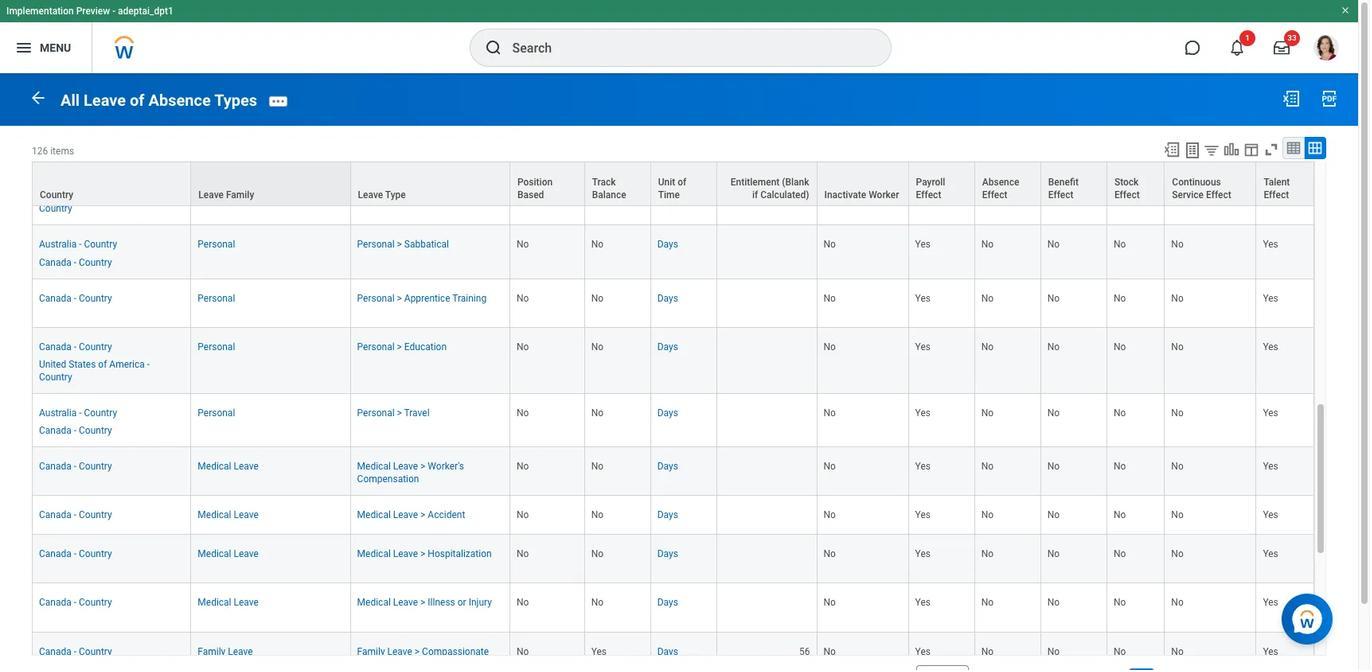 Task type: locate. For each thing, give the bounding box(es) containing it.
4 row from the top
[[32, 279, 1314, 328]]

effect inside benefit effect
[[1048, 189, 1074, 200]]

training
[[452, 293, 487, 304]]

united for yes
[[39, 191, 66, 202]]

australia
[[39, 239, 77, 250], [39, 408, 77, 419]]

effect for benefit effect
[[1048, 189, 1074, 200]]

10 canada - country from the top
[[39, 646, 112, 657]]

0 vertical spatial australia - country
[[39, 239, 117, 250]]

1 australia from the top
[[39, 239, 77, 250]]

medical leave link for medical leave > hospitalization
[[198, 546, 259, 560]]

1 vertical spatial australia - country link
[[39, 404, 117, 419]]

1 medical leave link from the top
[[198, 458, 259, 472]]

9 row from the top
[[32, 535, 1314, 584]]

6 effect from the left
[[1264, 189, 1289, 200]]

1 united states of america - country link from the top
[[39, 187, 150, 214]]

medical leave link
[[198, 458, 259, 472], [198, 507, 259, 521], [198, 546, 259, 560], [198, 594, 259, 609]]

9 days link from the top
[[657, 594, 678, 609]]

2 australia - country from the top
[[39, 408, 117, 419]]

1 australia - country link from the top
[[39, 236, 117, 250]]

absence inside popup button
[[982, 177, 1019, 188]]

days link for personal > apprentice training
[[657, 289, 678, 304]]

days
[[657, 173, 678, 184], [657, 239, 678, 250], [657, 293, 678, 304], [657, 341, 678, 352], [657, 408, 678, 419], [657, 461, 678, 472], [657, 510, 678, 521], [657, 549, 678, 560], [657, 597, 678, 609], [657, 646, 678, 657]]

medical leave link for medical leave > accident
[[198, 507, 259, 521]]

> left worker's
[[420, 461, 425, 472]]

all leave of absence types main content
[[0, 73, 1358, 670]]

days link for medical leave > accident
[[657, 507, 678, 521]]

6 days link from the top
[[657, 458, 678, 472]]

3 medical leave link from the top
[[198, 546, 259, 560]]

medical leave for medical leave > worker's compensation
[[198, 461, 259, 472]]

(blank
[[782, 177, 809, 188]]

country
[[79, 173, 112, 184], [40, 189, 73, 200], [39, 203, 72, 214], [84, 239, 117, 250], [79, 257, 112, 268], [79, 293, 112, 304], [79, 341, 112, 352], [39, 372, 72, 383], [84, 408, 117, 419], [79, 425, 112, 436], [79, 461, 112, 472], [79, 510, 112, 521], [79, 549, 112, 560], [79, 597, 112, 609], [79, 646, 112, 657]]

family inside family leave > compassionate care
[[357, 646, 385, 657]]

3 medical leave from the top
[[198, 549, 259, 560]]

list
[[1129, 669, 1269, 670]]

2 canada from the top
[[39, 257, 71, 268]]

-
[[112, 6, 116, 17], [74, 173, 76, 184], [147, 191, 150, 202], [79, 239, 82, 250], [74, 257, 76, 268], [74, 293, 76, 304], [74, 341, 76, 352], [147, 359, 150, 370], [79, 408, 82, 419], [74, 425, 76, 436], [74, 461, 76, 472], [74, 510, 76, 521], [74, 549, 76, 560], [74, 597, 76, 609], [74, 646, 76, 657]]

0 vertical spatial export to excel image
[[1282, 89, 1301, 108]]

0 vertical spatial america
[[109, 191, 145, 202]]

5 days link from the top
[[657, 404, 678, 419]]

10 days link from the top
[[657, 643, 678, 657]]

of
[[130, 91, 145, 110], [678, 177, 687, 188], [98, 191, 107, 202], [98, 359, 107, 370]]

medical leave > worker's compensation
[[357, 461, 464, 485]]

1 personal link from the top
[[198, 236, 235, 250]]

days link for personal > sabbatical
[[657, 236, 678, 250]]

4 medical leave link from the top
[[198, 594, 259, 609]]

expand/collapse chart image
[[1223, 141, 1240, 158]]

2 medical leave from the top
[[198, 510, 259, 521]]

4 days link from the top
[[657, 338, 678, 352]]

items selected list for personal > sabbatical
[[39, 236, 143, 269]]

0 horizontal spatial absence
[[148, 91, 211, 110]]

0 vertical spatial australia
[[39, 239, 77, 250]]

> left compassionate
[[415, 646, 420, 657]]

1 vertical spatial united states of america - country link
[[39, 356, 150, 383]]

6 canada - country link from the top
[[39, 458, 112, 472]]

items
[[50, 145, 74, 157]]

canada
[[39, 173, 71, 184], [39, 257, 71, 268], [39, 293, 71, 304], [39, 341, 71, 352], [39, 425, 71, 436], [39, 461, 71, 472], [39, 510, 71, 521], [39, 549, 71, 560], [39, 597, 71, 609], [39, 646, 71, 657]]

2 days link from the top
[[657, 236, 678, 250]]

menu
[[40, 41, 71, 54]]

toolbar inside all leave of absence types main content
[[1156, 137, 1326, 161]]

close environment banner image
[[1341, 6, 1350, 15]]

medical
[[198, 461, 231, 472], [357, 461, 391, 472], [198, 510, 231, 521], [357, 510, 391, 521], [198, 549, 231, 560], [357, 549, 391, 560], [198, 597, 231, 609], [357, 597, 391, 609]]

> left travel
[[397, 408, 402, 419]]

canada for canada - country link for eighth row from the top
[[39, 510, 71, 521]]

cell for personal > travel
[[717, 394, 817, 448]]

leave inside leave type 'popup button'
[[358, 189, 383, 200]]

service
[[1172, 189, 1204, 200]]

0 vertical spatial united states of america - country
[[39, 191, 150, 214]]

1 canada - country from the top
[[39, 173, 112, 184]]

personal
[[198, 239, 235, 250], [357, 239, 395, 250], [198, 293, 235, 304], [357, 293, 395, 304], [198, 341, 235, 352], [357, 341, 395, 352], [198, 408, 235, 419], [357, 408, 395, 419]]

canada for 2nd canada - country link from the top
[[39, 257, 71, 268]]

effect down talent
[[1264, 189, 1289, 200]]

9 days from the top
[[657, 597, 678, 609]]

1 vertical spatial united states of america - country
[[39, 359, 150, 383]]

> left illness
[[420, 597, 425, 609]]

2 effect from the left
[[982, 189, 1007, 200]]

3 effect from the left
[[1048, 189, 1074, 200]]

6 canada - country from the top
[[39, 461, 112, 472]]

balance
[[592, 189, 626, 200]]

states
[[69, 191, 96, 202], [69, 359, 96, 370]]

2 australia from the top
[[39, 408, 77, 419]]

4 days from the top
[[657, 341, 678, 352]]

4 items selected list from the top
[[39, 404, 143, 437]]

canada for canada - country link related to 10th row from the top
[[39, 597, 71, 609]]

1 australia - country from the top
[[39, 239, 117, 250]]

australia - country for personal > travel
[[39, 408, 117, 419]]

1 united from the top
[[39, 191, 66, 202]]

medical leave > worker's compensation link
[[357, 458, 464, 485]]

4 effect from the left
[[1114, 189, 1140, 200]]

canada for 11th row from the bottom's canada - country link
[[39, 173, 71, 184]]

table image
[[1286, 140, 1302, 156]]

united states of america - country
[[39, 191, 150, 214], [39, 359, 150, 383]]

4 medical leave from the top
[[198, 597, 259, 609]]

8 days link from the top
[[657, 546, 678, 560]]

0 horizontal spatial export to excel image
[[1163, 141, 1181, 158]]

effect
[[916, 189, 941, 200], [982, 189, 1007, 200], [1048, 189, 1074, 200], [1114, 189, 1140, 200], [1206, 189, 1231, 200], [1264, 189, 1289, 200]]

canada - country link for 11th row from the bottom
[[39, 170, 112, 184]]

effect for talent effect
[[1264, 189, 1289, 200]]

> left the apprentice
[[397, 293, 402, 304]]

leave
[[84, 91, 126, 110], [198, 189, 224, 200], [358, 189, 383, 200], [234, 461, 259, 472], [393, 461, 418, 472], [234, 510, 259, 521], [393, 510, 418, 521], [234, 549, 259, 560], [393, 549, 418, 560], [234, 597, 259, 609], [393, 597, 418, 609], [228, 646, 253, 657], [387, 646, 412, 657]]

3 days link from the top
[[657, 289, 678, 304]]

effect inside payroll effect
[[916, 189, 941, 200]]

8 row from the top
[[32, 496, 1314, 535]]

united states of america - country link
[[39, 187, 150, 214], [39, 356, 150, 383]]

0 vertical spatial absence
[[148, 91, 211, 110]]

3 canada from the top
[[39, 293, 71, 304]]

3 canada - country link from the top
[[39, 289, 112, 304]]

cell
[[191, 159, 351, 226], [817, 159, 909, 226], [717, 226, 817, 279], [717, 279, 817, 328], [717, 328, 817, 394], [717, 394, 817, 448], [717, 448, 817, 496], [717, 496, 817, 535], [717, 535, 817, 584], [717, 584, 817, 633]]

effect down benefit
[[1048, 189, 1074, 200]]

56
[[799, 646, 810, 657]]

unit of time
[[658, 177, 687, 200]]

family leave link
[[198, 643, 253, 657]]

1 horizontal spatial export to excel image
[[1282, 89, 1301, 108]]

export to excel image
[[1282, 89, 1301, 108], [1163, 141, 1181, 158]]

1 canada from the top
[[39, 173, 71, 184]]

adeptai_dpt1
[[118, 6, 173, 17]]

medical inside medical leave > hospitalization link
[[357, 549, 391, 560]]

effect inside the absence effect
[[982, 189, 1007, 200]]

2 states from the top
[[69, 359, 96, 370]]

Search Workday  search field
[[512, 30, 858, 65]]

3 items selected list from the top
[[39, 338, 184, 384]]

items selected list for personal > education
[[39, 338, 184, 384]]

unit
[[658, 177, 675, 188]]

1 vertical spatial australia - country
[[39, 408, 117, 419]]

9 canada from the top
[[39, 597, 71, 609]]

> left sabbatical
[[397, 239, 402, 250]]

medical leave > illness or injury
[[357, 597, 492, 609]]

sabbatical
[[404, 239, 449, 250]]

cell for medical leave > illness or injury
[[717, 584, 817, 633]]

row
[[32, 159, 1314, 226], [32, 161, 1314, 206], [32, 226, 1314, 279], [32, 279, 1314, 328], [32, 328, 1314, 394], [32, 394, 1314, 448], [32, 448, 1314, 496], [32, 496, 1314, 535], [32, 535, 1314, 584], [32, 584, 1314, 633], [32, 633, 1314, 670]]

absence
[[148, 91, 211, 110], [982, 177, 1019, 188]]

items selected list
[[39, 170, 184, 215], [39, 236, 143, 269], [39, 338, 184, 384], [39, 404, 143, 437]]

days for personal > apprentice training
[[657, 293, 678, 304]]

hospitalization
[[428, 549, 492, 560]]

9 canada - country link from the top
[[39, 594, 112, 609]]

10 canada from the top
[[39, 646, 71, 657]]

family for family leave > compassionate care
[[357, 646, 385, 657]]

4 canada - country from the top
[[39, 341, 112, 352]]

effect down payroll at top right
[[916, 189, 941, 200]]

cell for medical leave > accident
[[717, 496, 817, 535]]

inactivate worker button
[[817, 162, 908, 205]]

united states of america - country link for yes
[[39, 187, 150, 214]]

canada - country link for 3rd row from the bottom
[[39, 546, 112, 560]]

10 canada - country link from the top
[[39, 643, 112, 657]]

absence left types
[[148, 91, 211, 110]]

medical leave link for medical leave > worker's compensation
[[198, 458, 259, 472]]

8 days from the top
[[657, 549, 678, 560]]

inbox large image
[[1274, 40, 1290, 56]]

1 canada - country link from the top
[[39, 170, 112, 184]]

united states of america - country link for no
[[39, 356, 150, 383]]

all
[[61, 91, 80, 110]]

7 canada - country link from the top
[[39, 507, 112, 521]]

0 vertical spatial states
[[69, 191, 96, 202]]

5 canada from the top
[[39, 425, 71, 436]]

2 medical leave link from the top
[[198, 507, 259, 521]]

toolbar
[[1156, 137, 1326, 161]]

5 effect from the left
[[1206, 189, 1231, 200]]

1 horizontal spatial absence
[[982, 177, 1019, 188]]

medical inside medical leave > accident link
[[357, 510, 391, 521]]

effect inside continuous service effect
[[1206, 189, 1231, 200]]

1 united states of america - country from the top
[[39, 191, 150, 214]]

no
[[517, 173, 529, 184], [915, 173, 927, 184], [981, 173, 994, 184], [1048, 173, 1060, 184], [1114, 173, 1126, 184], [1171, 173, 1184, 184], [517, 239, 529, 250], [591, 239, 603, 250], [824, 239, 836, 250], [981, 239, 994, 250], [1048, 239, 1060, 250], [1114, 239, 1126, 250], [1171, 239, 1184, 250], [517, 293, 529, 304], [591, 293, 603, 304], [824, 293, 836, 304], [981, 293, 994, 304], [1048, 293, 1060, 304], [1114, 293, 1126, 304], [1171, 293, 1184, 304], [517, 341, 529, 352], [591, 341, 603, 352], [824, 341, 836, 352], [981, 341, 994, 352], [1048, 341, 1060, 352], [1114, 341, 1126, 352], [1171, 341, 1184, 352], [517, 408, 529, 419], [591, 408, 603, 419], [824, 408, 836, 419], [981, 408, 994, 419], [1048, 408, 1060, 419], [1114, 408, 1126, 419], [1171, 408, 1184, 419], [517, 461, 529, 472], [591, 461, 603, 472], [824, 461, 836, 472], [981, 461, 994, 472], [1048, 461, 1060, 472], [1114, 461, 1126, 472], [1171, 461, 1184, 472], [517, 510, 529, 521], [591, 510, 603, 521], [824, 510, 836, 521], [981, 510, 994, 521], [1048, 510, 1060, 521], [1114, 510, 1126, 521], [1171, 510, 1184, 521], [517, 549, 529, 560], [591, 549, 603, 560], [824, 549, 836, 560], [981, 549, 994, 560], [1048, 549, 1060, 560], [1114, 549, 1126, 560], [1171, 549, 1184, 560], [517, 597, 529, 609], [591, 597, 603, 609], [824, 597, 836, 609], [981, 597, 994, 609], [1048, 597, 1060, 609], [1114, 597, 1126, 609], [1171, 597, 1184, 609], [517, 646, 529, 657], [824, 646, 836, 657], [981, 646, 994, 657], [1048, 646, 1060, 657], [1114, 646, 1126, 657], [1171, 646, 1184, 657]]

leave inside family leave > compassionate care
[[387, 646, 412, 657]]

apprentice
[[404, 293, 450, 304]]

effect for stock effect
[[1114, 189, 1140, 200]]

0 vertical spatial united
[[39, 191, 66, 202]]

0 vertical spatial australia - country link
[[39, 236, 117, 250]]

medical leave
[[198, 461, 259, 472], [198, 510, 259, 521], [198, 549, 259, 560], [198, 597, 259, 609]]

2 united states of america - country link from the top
[[39, 356, 150, 383]]

effect down continuous
[[1206, 189, 1231, 200]]

leave inside medical leave > worker's compensation
[[393, 461, 418, 472]]

based
[[517, 189, 544, 200]]

cell for medical leave > hospitalization
[[717, 535, 817, 584]]

payroll effect button
[[909, 162, 974, 205]]

leave inside medical leave > hospitalization link
[[393, 549, 418, 560]]

select to filter grid data image
[[1203, 141, 1220, 158]]

items selected list for personal > travel
[[39, 404, 143, 437]]

inactivate worker
[[824, 189, 899, 200]]

search image
[[484, 38, 503, 57]]

days link
[[657, 170, 678, 184], [657, 236, 678, 250], [657, 289, 678, 304], [657, 338, 678, 352], [657, 404, 678, 419], [657, 458, 678, 472], [657, 507, 678, 521], [657, 546, 678, 560], [657, 594, 678, 609], [657, 643, 678, 657]]

1 days link from the top
[[657, 170, 678, 184]]

effect for absence effect
[[982, 189, 1007, 200]]

effect right the payroll effect popup button
[[982, 189, 1007, 200]]

benefit effect
[[1048, 177, 1079, 200]]

6 canada from the top
[[39, 461, 71, 472]]

2 united from the top
[[39, 359, 66, 370]]

care
[[357, 659, 377, 670]]

7 days link from the top
[[657, 507, 678, 521]]

1 vertical spatial australia
[[39, 408, 77, 419]]

days for personal > sabbatical
[[657, 239, 678, 250]]

1 vertical spatial states
[[69, 359, 96, 370]]

compensation
[[357, 474, 419, 485]]

8 canada - country link from the top
[[39, 546, 112, 560]]

absence right the payroll effect popup button
[[982, 177, 1019, 188]]

1 states from the top
[[69, 191, 96, 202]]

2 row from the top
[[32, 161, 1314, 206]]

states for yes
[[69, 191, 96, 202]]

united
[[39, 191, 66, 202], [39, 359, 66, 370]]

family leave > compassionate care link
[[357, 643, 489, 670]]

8 canada from the top
[[39, 549, 71, 560]]

days for medical leave > illness or injury
[[657, 597, 678, 609]]

entitlement
[[731, 177, 780, 188]]

position
[[517, 177, 553, 188]]

talent effect
[[1264, 177, 1290, 200]]

fullscreen image
[[1263, 141, 1280, 158]]

5 days from the top
[[657, 408, 678, 419]]

yes
[[591, 173, 607, 184], [1263, 173, 1278, 184], [915, 239, 931, 250], [1263, 239, 1278, 250], [915, 293, 931, 304], [1263, 293, 1278, 304], [915, 341, 931, 352], [1263, 341, 1278, 352], [915, 408, 931, 419], [1263, 408, 1278, 419], [915, 461, 931, 472], [1263, 461, 1278, 472], [915, 510, 931, 521], [1263, 510, 1278, 521], [915, 549, 931, 560], [1263, 549, 1278, 560], [915, 597, 931, 609], [1263, 597, 1278, 609], [591, 646, 607, 657], [915, 646, 931, 657], [1263, 646, 1278, 657]]

2 personal link from the top
[[198, 289, 235, 304]]

effect inside talent effect
[[1264, 189, 1289, 200]]

continuous
[[1172, 177, 1221, 188]]

personal link
[[198, 236, 235, 250], [198, 289, 235, 304], [198, 338, 235, 352], [198, 404, 235, 419]]

medical leave for medical leave > hospitalization
[[198, 549, 259, 560]]

2 united states of america - country from the top
[[39, 359, 150, 383]]

6 days from the top
[[657, 461, 678, 472]]

personal link for personal > apprentice training
[[198, 289, 235, 304]]

9 canada - country from the top
[[39, 597, 112, 609]]

export to excel image left export to worksheets 'image'
[[1163, 141, 1181, 158]]

4 personal link from the top
[[198, 404, 235, 419]]

7 canada from the top
[[39, 510, 71, 521]]

1 america from the top
[[109, 191, 145, 202]]

1 vertical spatial export to excel image
[[1163, 141, 1181, 158]]

days for personal > education
[[657, 341, 678, 352]]

australia - country link
[[39, 236, 117, 250], [39, 404, 117, 419]]

1 effect from the left
[[916, 189, 941, 200]]

injury
[[469, 597, 492, 609]]

effect down stock
[[1114, 189, 1140, 200]]

1 medical leave from the top
[[198, 461, 259, 472]]

payroll effect
[[916, 177, 945, 200]]

canada for sixth canada - country link from the bottom of the all leave of absence types main content
[[39, 425, 71, 436]]

1 vertical spatial absence
[[982, 177, 1019, 188]]

0 vertical spatial united states of america - country link
[[39, 187, 150, 214]]

7 row from the top
[[32, 448, 1314, 496]]

7 days from the top
[[657, 510, 678, 521]]

effect for payroll effect
[[916, 189, 941, 200]]

5 canada - country link from the top
[[39, 422, 112, 436]]

country button
[[33, 162, 191, 205]]

export to excel image for view printable version (pdf) icon
[[1282, 89, 1301, 108]]

2 australia - country link from the top
[[39, 404, 117, 419]]

10 days from the top
[[657, 646, 678, 657]]

1 vertical spatial america
[[109, 359, 145, 370]]

3 personal link from the top
[[198, 338, 235, 352]]

2 days from the top
[[657, 239, 678, 250]]

export to excel image left view printable version (pdf) icon
[[1282, 89, 1301, 108]]

of for yes's united states of america - country link
[[98, 191, 107, 202]]

4 canada from the top
[[39, 341, 71, 352]]

united for no
[[39, 359, 66, 370]]

2 items selected list from the top
[[39, 236, 143, 269]]

1 vertical spatial united
[[39, 359, 66, 370]]

2 america from the top
[[109, 359, 145, 370]]

profile logan mcneil image
[[1314, 35, 1339, 64]]

3 days from the top
[[657, 293, 678, 304]]

australia - country link for personal > sabbatical
[[39, 236, 117, 250]]

126
[[32, 145, 48, 157]]

11 row from the top
[[32, 633, 1314, 670]]

family
[[226, 189, 254, 200], [198, 646, 226, 657], [357, 646, 385, 657]]

canada for fifth row from the bottom canada - country link
[[39, 461, 71, 472]]



Task type: vqa. For each thing, say whether or not it's contained in the screenshot.


Task type: describe. For each thing, give the bounding box(es) containing it.
of for united states of america - country link related to no
[[98, 359, 107, 370]]

medical leave > hospitalization link
[[357, 546, 492, 560]]

track balance
[[592, 177, 626, 200]]

6 row from the top
[[32, 394, 1314, 448]]

preview
[[76, 6, 110, 17]]

3 canada - country from the top
[[39, 293, 112, 304]]

1 items selected list from the top
[[39, 170, 184, 215]]

33 button
[[1264, 30, 1300, 65]]

days for medical leave > worker's compensation
[[657, 461, 678, 472]]

view printable version (pdf) image
[[1320, 89, 1339, 108]]

of for all leave of absence types link
[[130, 91, 145, 110]]

track balance button
[[585, 162, 650, 205]]

> left hospitalization
[[420, 549, 425, 560]]

10 row from the top
[[32, 584, 1314, 633]]

australia for personal > travel
[[39, 408, 77, 419]]

medical leave for medical leave > illness or injury
[[198, 597, 259, 609]]

leave family
[[198, 189, 254, 200]]

1 button
[[1220, 30, 1255, 65]]

5 row from the top
[[32, 328, 1314, 394]]

days for medical leave > accident
[[657, 510, 678, 521]]

family for family leave
[[198, 646, 226, 657]]

united states of america - country for no
[[39, 359, 150, 383]]

all leave of absence types link
[[61, 91, 257, 110]]

days for personal > travel
[[657, 408, 678, 419]]

personal > education
[[357, 341, 447, 352]]

canada for canada - country link associated with 11th row
[[39, 646, 71, 657]]

personal > travel
[[357, 408, 430, 419]]

leave type button
[[351, 162, 509, 205]]

continuous service effect button
[[1165, 162, 1256, 205]]

medical leave > accident
[[357, 510, 465, 521]]

all leave of absence types
[[61, 91, 257, 110]]

of inside unit of time
[[678, 177, 687, 188]]

personal > apprentice training
[[357, 293, 487, 304]]

track
[[592, 177, 616, 188]]

america for no
[[109, 359, 145, 370]]

126 items
[[32, 145, 74, 157]]

5 canada - country from the top
[[39, 425, 112, 436]]

8 canada - country from the top
[[39, 549, 112, 560]]

- inside menu banner
[[112, 6, 116, 17]]

> left accident
[[420, 510, 425, 521]]

medical inside medical leave > worker's compensation
[[357, 461, 391, 472]]

personal link for personal > travel
[[198, 404, 235, 419]]

list inside all leave of absence types main content
[[1129, 669, 1269, 670]]

personal > travel link
[[357, 404, 430, 419]]

medical leave > illness or injury link
[[357, 594, 492, 609]]

medical leave > accident link
[[357, 507, 465, 521]]

days link for medical leave > worker's compensation
[[657, 458, 678, 472]]

family leave
[[198, 646, 253, 657]]

2 canada - country link from the top
[[39, 254, 112, 268]]

benefit effect button
[[1041, 162, 1107, 205]]

family leave > compassionate care
[[357, 646, 489, 670]]

family inside popup button
[[226, 189, 254, 200]]

worker
[[869, 189, 899, 200]]

stock effect button
[[1107, 162, 1164, 205]]

previous page image
[[29, 88, 48, 107]]

cell for medical leave > worker's compensation
[[717, 448, 817, 496]]

2 canada - country from the top
[[39, 257, 112, 268]]

benefit
[[1048, 177, 1079, 188]]

canada - country link for fourth row from the top
[[39, 289, 112, 304]]

inactivate
[[824, 189, 866, 200]]

personal > sabbatical link
[[357, 236, 449, 250]]

australia - country link for personal > travel
[[39, 404, 117, 419]]

> left education
[[397, 341, 402, 352]]

type
[[385, 189, 406, 200]]

country inside popup button
[[40, 189, 73, 200]]

position based button
[[510, 162, 584, 205]]

click to view/edit grid preferences image
[[1243, 141, 1260, 158]]

expand table image
[[1307, 140, 1323, 156]]

> inside family leave > compassionate care
[[415, 646, 420, 657]]

justify image
[[14, 38, 33, 57]]

talent effect button
[[1257, 162, 1314, 205]]

5
[[805, 173, 810, 184]]

leave inside family leave link
[[228, 646, 253, 657]]

education
[[404, 341, 447, 352]]

entitlement (blank if calculated)
[[731, 177, 809, 200]]

personal link for personal > education
[[198, 338, 235, 352]]

calculated)
[[760, 189, 809, 200]]

3 row from the top
[[32, 226, 1314, 279]]

medical inside medical leave > illness or injury link
[[357, 597, 391, 609]]

leave inside medical leave > accident link
[[393, 510, 418, 521]]

days link for personal > education
[[657, 338, 678, 352]]

payroll
[[916, 177, 945, 188]]

4 canada - country link from the top
[[39, 338, 112, 352]]

1 row from the top
[[32, 159, 1314, 226]]

> inside medical leave > worker's compensation
[[420, 461, 425, 472]]

talent
[[1264, 177, 1290, 188]]

america for yes
[[109, 191, 145, 202]]

accident
[[428, 510, 465, 521]]

menu button
[[0, 22, 92, 73]]

united states of america - country for yes
[[39, 191, 150, 214]]

notifications large image
[[1229, 40, 1245, 56]]

1
[[1245, 33, 1250, 42]]

canada - country link for 11th row
[[39, 643, 112, 657]]

travel
[[404, 408, 430, 419]]

personal > sabbatical
[[357, 239, 449, 250]]

canada - country link for 10th row from the top
[[39, 594, 112, 609]]

7 canada - country from the top
[[39, 510, 112, 521]]

days for medical leave > hospitalization
[[657, 549, 678, 560]]

absence effect
[[982, 177, 1019, 200]]

days link for medical leave > hospitalization
[[657, 546, 678, 560]]

canada for canada - country link associated with 3rd row from the bottom
[[39, 549, 71, 560]]

personal > apprentice training link
[[357, 289, 487, 304]]

types
[[214, 91, 257, 110]]

cell for personal > apprentice training
[[717, 279, 817, 328]]

position based
[[517, 177, 553, 200]]

days link for medical leave > illness or injury
[[657, 594, 678, 609]]

leave inside leave family popup button
[[198, 189, 224, 200]]

canada for canada - country link associated with fourth row from the top
[[39, 293, 71, 304]]

if
[[752, 189, 758, 200]]

states for no
[[69, 359, 96, 370]]

time
[[658, 189, 680, 200]]

entitlement (blank if calculated) button
[[717, 162, 816, 205]]

implementation preview -   adeptai_dpt1
[[6, 6, 173, 17]]

illness
[[428, 597, 455, 609]]

33
[[1288, 33, 1297, 42]]

medical leave > hospitalization
[[357, 549, 492, 560]]

menu banner
[[0, 0, 1358, 73]]

or
[[458, 597, 466, 609]]

canada - country link for fifth row from the bottom
[[39, 458, 112, 472]]

medical leave link for medical leave > illness or injury
[[198, 594, 259, 609]]

unit of time button
[[651, 162, 716, 205]]

continuous service effect
[[1172, 177, 1231, 200]]

absence effect button
[[975, 162, 1040, 205]]

australia - country for personal > sabbatical
[[39, 239, 117, 250]]

leave inside medical leave > illness or injury link
[[393, 597, 418, 609]]

australia for personal > sabbatical
[[39, 239, 77, 250]]

stock
[[1114, 177, 1139, 188]]

implementation
[[6, 6, 74, 17]]

stock effect
[[1114, 177, 1140, 200]]

medical leave for medical leave > accident
[[198, 510, 259, 521]]

export to worksheets image
[[1183, 141, 1202, 160]]

worker's
[[428, 461, 464, 472]]

personal > education link
[[357, 338, 447, 352]]

canada - country link for eighth row from the top
[[39, 507, 112, 521]]

row containing position based
[[32, 161, 1314, 206]]

leave type
[[358, 189, 406, 200]]

cell for personal > sabbatical
[[717, 226, 817, 279]]

canada for fourth canada - country link from the top of the all leave of absence types main content
[[39, 341, 71, 352]]

1 days from the top
[[657, 173, 678, 184]]

personal link for personal > sabbatical
[[198, 236, 235, 250]]

compassionate
[[422, 646, 489, 657]]

cell for personal > education
[[717, 328, 817, 394]]

export to excel image for export to worksheets 'image'
[[1163, 141, 1181, 158]]

days link for personal > travel
[[657, 404, 678, 419]]

leave family button
[[191, 162, 350, 205]]



